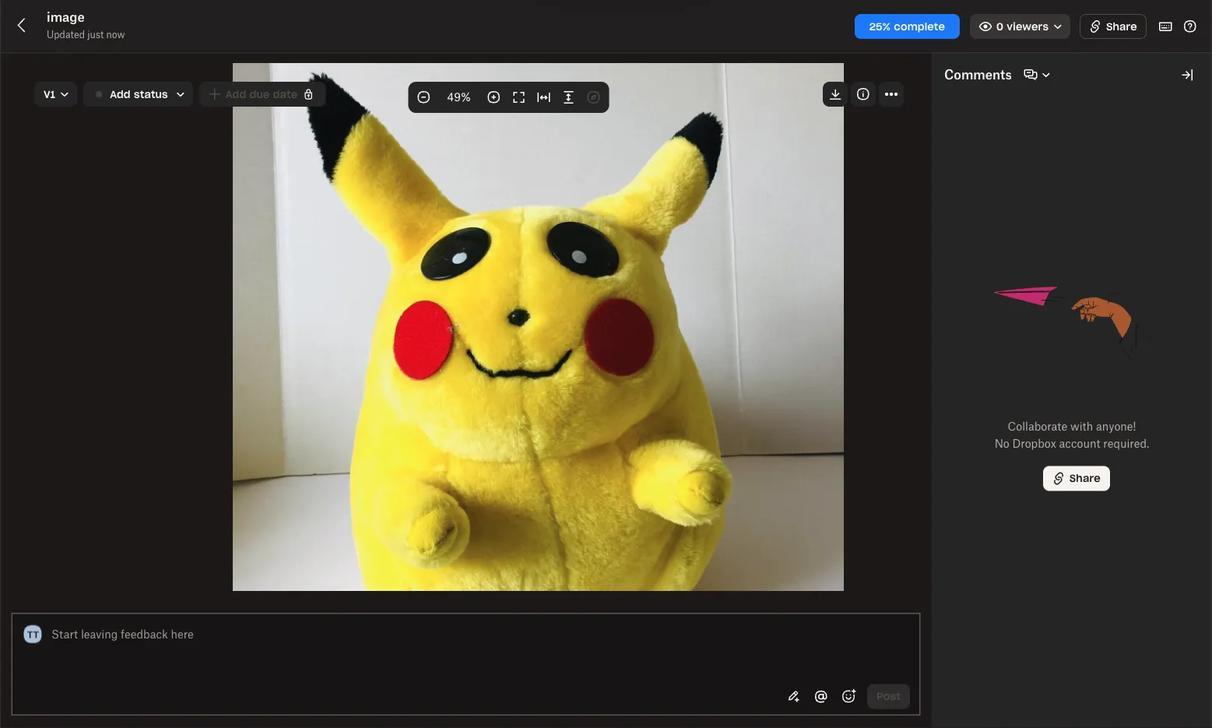 Task type: vqa. For each thing, say whether or not it's contained in the screenshot.
Share to the bottom
yes



Task type: describe. For each thing, give the bounding box(es) containing it.
hide sidebar image
[[1179, 65, 1197, 84]]

1 horizontal spatial share
[[1107, 20, 1138, 33]]

start leaving feedback here
[[51, 628, 194, 641]]

0 viewers
[[997, 20, 1049, 33]]

start
[[51, 628, 78, 641]]

toggle fullscreen image
[[510, 88, 529, 107]]

updated
[[47, 28, 85, 40]]

image
[[47, 9, 85, 25]]

0 vertical spatial share button
[[1081, 14, 1147, 39]]

account
[[1060, 437, 1101, 450]]

add status
[[110, 88, 168, 100]]

leaving
[[81, 628, 118, 641]]

keyboard shortcuts image
[[1157, 17, 1175, 36]]

0
[[997, 20, 1004, 33]]

25%
[[870, 20, 891, 33]]

here
[[171, 628, 194, 641]]

show drawing tools image
[[785, 688, 804, 706]]

comments
[[945, 67, 1012, 82]]

0 viewers button
[[970, 14, 1071, 39]]

1 vertical spatial share
[[1070, 472, 1101, 485]]

v1 button
[[34, 82, 77, 107]]

anyone!
[[1097, 420, 1137, 433]]

now
[[106, 28, 125, 40]]

no
[[995, 437, 1010, 450]]

25% complete button
[[855, 14, 960, 39]]



Task type: locate. For each thing, give the bounding box(es) containing it.
complete
[[894, 20, 946, 33]]

None text field
[[52, 626, 911, 643]]

add emoji image
[[840, 687, 859, 706]]

fit to height image
[[560, 88, 578, 107]]

v1
[[44, 88, 55, 100]]

mention button image
[[813, 688, 831, 706]]

1 vertical spatial share button
[[1044, 466, 1111, 491]]

collaborate with anyone! no dropbox account required.
[[995, 420, 1150, 450]]

just
[[87, 28, 104, 40]]

required.
[[1104, 437, 1150, 450]]

add status button
[[83, 82, 193, 107]]

share
[[1107, 20, 1138, 33], [1070, 472, 1101, 485]]

share left keyboard shortcuts icon
[[1107, 20, 1138, 33]]

add
[[110, 88, 131, 100]]

fit to width image
[[535, 88, 553, 107]]

0 vertical spatial share
[[1107, 20, 1138, 33]]

share button
[[1081, 14, 1147, 39], [1044, 466, 1111, 491]]

status
[[134, 88, 168, 100]]

with
[[1071, 420, 1094, 433]]

feedback
[[121, 628, 168, 641]]

share button left keyboard shortcuts icon
[[1081, 14, 1147, 39]]

0 horizontal spatial share
[[1070, 472, 1101, 485]]

share down account
[[1070, 472, 1101, 485]]

collaborate
[[1008, 420, 1068, 433]]

share button down account
[[1044, 466, 1111, 491]]

25% complete
[[870, 20, 946, 33]]

viewers
[[1007, 20, 1049, 33]]

image updated just now
[[47, 9, 125, 40]]

dropbox
[[1013, 437, 1057, 450]]

tt
[[27, 630, 39, 640]]



